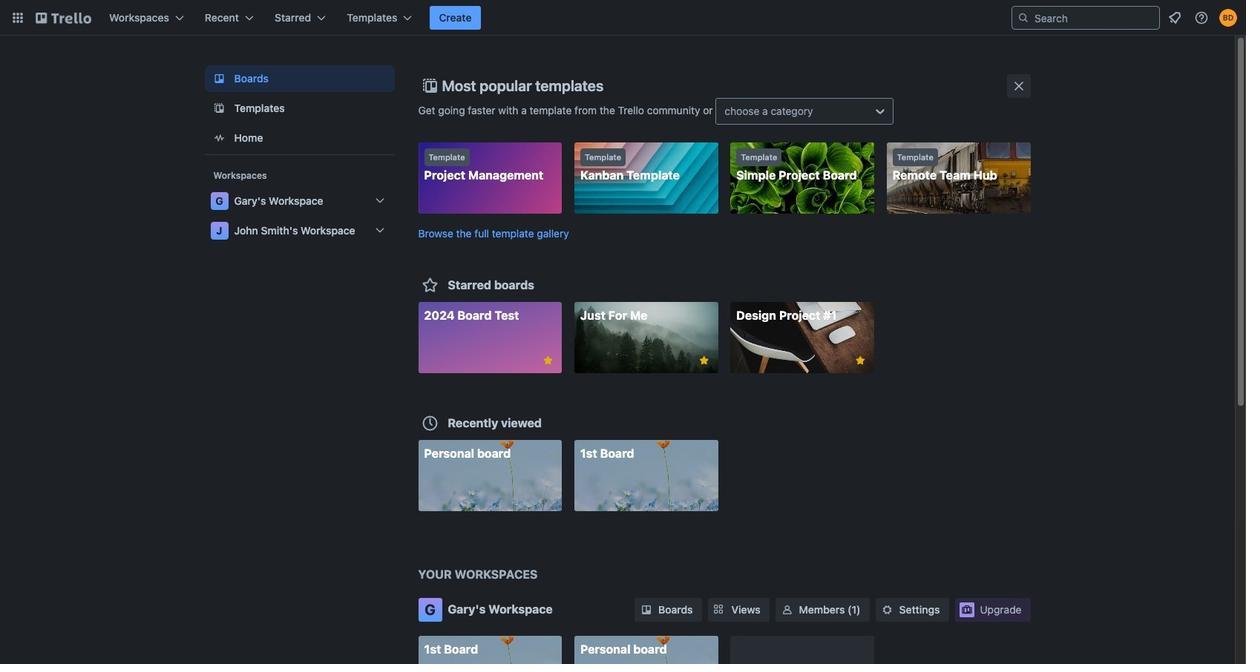 Task type: vqa. For each thing, say whether or not it's contained in the screenshot.
the bottommost want
no



Task type: describe. For each thing, give the bounding box(es) containing it.
2 sm image from the left
[[780, 603, 795, 617]]

2 click to unstar this board. it will be removed from your starred list. image from the left
[[854, 354, 867, 367]]

1 click to unstar this board. it will be removed from your starred list. image from the left
[[542, 354, 555, 367]]

barb dwyer (barbdwyer3) image
[[1220, 9, 1238, 27]]

board image
[[211, 70, 228, 88]]

sm image
[[880, 603, 895, 617]]

primary element
[[0, 0, 1247, 36]]



Task type: locate. For each thing, give the bounding box(es) containing it.
back to home image
[[36, 6, 91, 30]]

home image
[[211, 129, 228, 147]]

0 notifications image
[[1167, 9, 1184, 27]]

1 sm image from the left
[[639, 603, 654, 617]]

Search field
[[1030, 7, 1160, 28]]

open information menu image
[[1195, 10, 1210, 25]]

click to unstar this board. it will be removed from your starred list. image
[[542, 354, 555, 367], [854, 354, 867, 367]]

0 horizontal spatial sm image
[[639, 603, 654, 617]]

1 horizontal spatial sm image
[[780, 603, 795, 617]]

search image
[[1018, 12, 1030, 24]]

template board image
[[211, 100, 228, 117]]

click to unstar this board. it will be removed from your starred list. image
[[698, 354, 711, 367]]

sm image
[[639, 603, 654, 617], [780, 603, 795, 617]]

0 horizontal spatial click to unstar this board. it will be removed from your starred list. image
[[542, 354, 555, 367]]

1 horizontal spatial click to unstar this board. it will be removed from your starred list. image
[[854, 354, 867, 367]]



